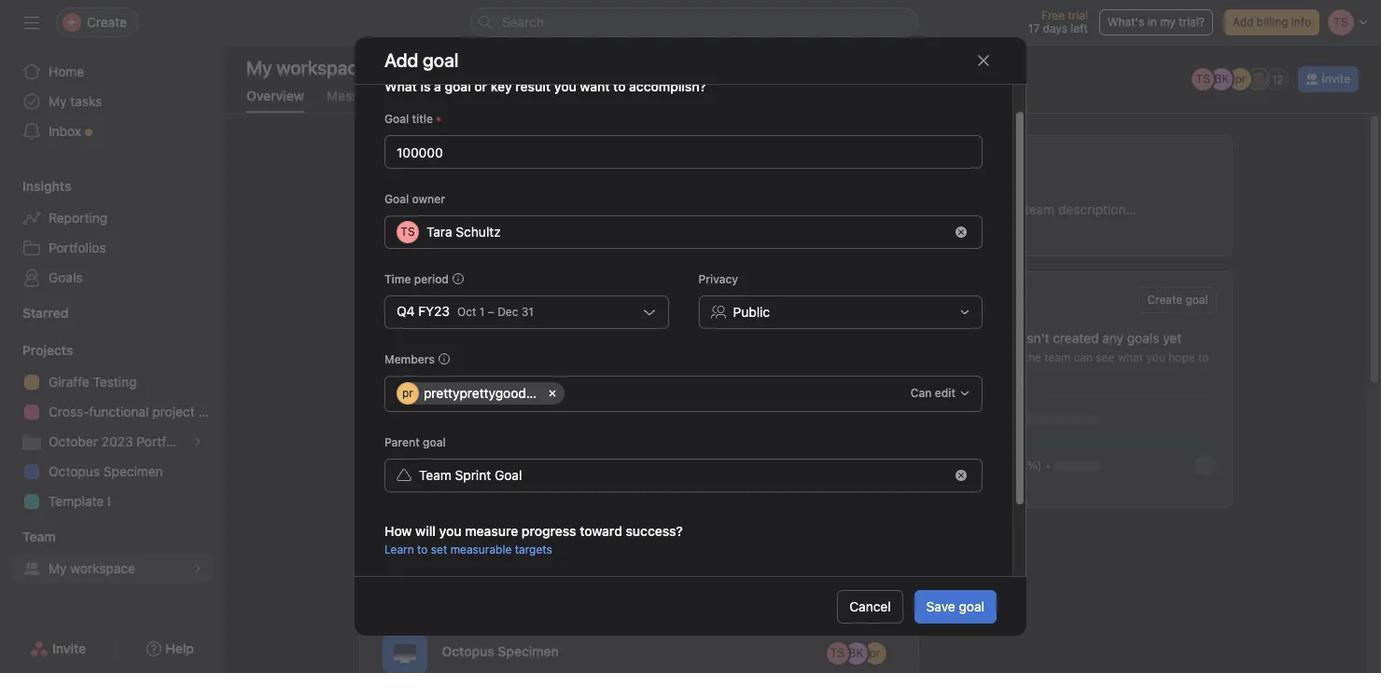 Task type: locate. For each thing, give the bounding box(es) containing it.
october 2023 portfolio
[[49, 434, 187, 450]]

octopus specimen down method
[[442, 644, 559, 659]]

goals down "portfolios"
[[49, 270, 83, 286]]

0 vertical spatial project
[[152, 404, 195, 420]]

1 horizontal spatial specimen
[[498, 644, 559, 659]]

what's in my trial? button
[[1099, 9, 1213, 35]]

1 vertical spatial goals
[[950, 289, 997, 311]]

remove image
[[956, 227, 967, 238]]

to
[[1198, 351, 1209, 365], [417, 543, 428, 557]]

project right new at the left of page
[[472, 532, 515, 548]]

what's
[[1108, 15, 1145, 29]]

2 horizontal spatial you
[[1147, 351, 1166, 365]]

1 vertical spatial my
[[49, 561, 67, 577]]

value for current value
[[743, 575, 772, 589]]

octopus right computer icon
[[442, 644, 494, 659]]

1 horizontal spatial you
[[554, 79, 577, 94]]

2 value from the left
[[893, 575, 922, 589]]

goal right the sprint
[[495, 468, 522, 484]]

team for team sprint goal
[[419, 468, 452, 484]]

goal right save
[[959, 599, 985, 615]]

close this dialog image
[[976, 53, 991, 68]]

2 my from the top
[[49, 561, 67, 577]]

my
[[49, 93, 67, 109], [49, 561, 67, 577]]

time
[[385, 273, 411, 287]]

1 horizontal spatial team
[[1045, 351, 1071, 365]]

1 vertical spatial a
[[974, 351, 980, 365]]

to accomplish?
[[613, 79, 706, 94]]

new
[[442, 532, 469, 548]]

1 horizontal spatial invite
[[1322, 72, 1351, 86]]

any
[[1103, 330, 1124, 346]]

0 horizontal spatial add
[[950, 351, 971, 365]]

to left the set
[[417, 543, 428, 557]]

0 horizontal spatial value
[[743, 575, 772, 589]]

goal for parent goal
[[423, 436, 446, 450]]

0 vertical spatial add
[[1233, 15, 1254, 29]]

invite button right 12
[[1299, 66, 1359, 92]]

1 horizontal spatial a
[[974, 351, 980, 365]]

project up portfolio in the left of the page
[[152, 404, 195, 420]]

0 horizontal spatial team
[[979, 330, 1009, 346]]

2 vertical spatial goal
[[495, 468, 522, 484]]

1 horizontal spatial add
[[1233, 15, 1254, 29]]

created
[[1053, 330, 1099, 346]]

projects inside projects dropdown button
[[22, 343, 73, 358]]

2 vertical spatial pr
[[869, 646, 881, 660]]

update method
[[385, 575, 468, 589]]

add goal
[[385, 50, 459, 71]]

12
[[1272, 72, 1284, 86]]

on
[[961, 459, 976, 473]]

key
[[491, 79, 512, 94]]

goal for save goal
[[959, 599, 985, 615]]

this
[[950, 330, 975, 346]]

octopus
[[49, 464, 100, 480], [442, 644, 494, 659]]

specimen down october 2023 portfolio
[[103, 464, 163, 480]]

0 horizontal spatial invite button
[[18, 633, 98, 666]]

0 horizontal spatial specimen
[[103, 464, 163, 480]]

owner
[[412, 192, 445, 206]]

team left the sprint
[[419, 468, 452, 484]]

0 horizontal spatial to
[[417, 543, 428, 557]]

you up the set
[[439, 524, 462, 540]]

pr inside prettyprettygood77@gmail.com cell
[[402, 387, 413, 401]]

invite button down the "my workspace"
[[18, 633, 98, 666]]

my workspace
[[49, 561, 135, 577]]

0 horizontal spatial octopus specimen
[[49, 464, 163, 480]]

1 vertical spatial specimen
[[498, 644, 559, 659]]

goal right create on the top right
[[1186, 293, 1208, 307]]

schultz
[[456, 224, 501, 240]]

team up so
[[979, 330, 1009, 346]]

to right hope
[[1198, 351, 1209, 365]]

search button
[[470, 7, 918, 37]]

pr down the members
[[402, 387, 413, 401]]

method
[[427, 575, 468, 589]]

goals
[[1127, 330, 1160, 346]]

1 vertical spatial pr
[[402, 387, 413, 401]]

0 vertical spatial to
[[1198, 351, 1209, 365]]

goal inside button
[[1186, 293, 1208, 307]]

0 vertical spatial my
[[49, 93, 67, 109]]

oct
[[457, 305, 476, 319]]

my inside 'link'
[[49, 93, 67, 109]]

0 horizontal spatial team
[[22, 529, 56, 545]]

0 vertical spatial invite
[[1322, 72, 1351, 86]]

prettyprettygood77@gmail.com
[[424, 386, 615, 401]]

goal right parent
[[423, 436, 446, 450]]

goal left title
[[385, 112, 409, 126]]

0 vertical spatial team
[[419, 468, 452, 484]]

billing
[[1257, 15, 1289, 29]]

1 horizontal spatial value
[[893, 575, 922, 589]]

ts left co
[[831, 589, 845, 603]]

projects up "giraffe"
[[22, 343, 73, 358]]

0 horizontal spatial project
[[152, 404, 195, 420]]

pr
[[1235, 72, 1246, 86], [402, 387, 413, 401], [869, 646, 881, 660]]

see
[[1096, 351, 1115, 365]]

1 horizontal spatial pr
[[869, 646, 881, 660]]

0 horizontal spatial invite
[[52, 641, 86, 657]]

0 horizontal spatial projects
[[22, 343, 73, 358]]

hide sidebar image
[[24, 15, 39, 30]]

plan
[[198, 404, 224, 420]]

octopus specimen up i
[[49, 464, 163, 480]]

remove image
[[956, 471, 967, 482]]

add down 'this'
[[950, 351, 971, 365]]

1 horizontal spatial project
[[472, 532, 515, 548]]

projects
[[22, 343, 73, 358], [375, 469, 444, 490]]

0 vertical spatial octopus specimen
[[49, 464, 163, 480]]

1 vertical spatial project
[[472, 532, 515, 548]]

1 vertical spatial to
[[417, 543, 428, 557]]

1 horizontal spatial team
[[419, 468, 452, 484]]

2 vertical spatial you
[[439, 524, 462, 540]]

octopus down october
[[49, 464, 100, 480]]

0 vertical spatial goal
[[385, 112, 409, 126]]

parent goal
[[385, 436, 446, 450]]

1 horizontal spatial bk
[[1215, 72, 1230, 86]]

specimen down measurement
[[498, 644, 559, 659]]

invite down the "my workspace"
[[52, 641, 86, 657]]

(55%)
[[1009, 459, 1042, 473]]

1 vertical spatial goal
[[385, 192, 409, 206]]

goal inside button
[[959, 599, 985, 615]]

inbox
[[49, 123, 81, 139]]

a inside the this team hasn't created any goals yet add a goal so the team can see what you hope to achieve.
[[974, 351, 980, 365]]

team inside the team "dropdown button"
[[22, 529, 56, 545]]

1 vertical spatial invite
[[52, 641, 86, 657]]

the
[[1024, 351, 1041, 365]]

global element
[[0, 46, 224, 158]]

goal left owner
[[385, 192, 409, 206]]

overview link
[[246, 88, 304, 113]]

add left billing
[[1233, 15, 1254, 29]]

0 vertical spatial octopus
[[49, 464, 100, 480]]

bk left "ja"
[[1215, 72, 1230, 86]]

target value
[[856, 575, 922, 589]]

you left want
[[554, 79, 577, 94]]

public
[[733, 304, 770, 320]]

add to starred image
[[377, 61, 392, 76]]

1 vertical spatial bk
[[849, 646, 864, 660]]

home link
[[11, 57, 213, 87]]

team button
[[0, 528, 56, 547]]

0 horizontal spatial goals
[[49, 270, 83, 286]]

value right current
[[743, 575, 772, 589]]

1 vertical spatial add
[[950, 351, 971, 365]]

free trial 17 days left
[[1028, 8, 1088, 35]]

0 vertical spatial bk
[[1215, 72, 1230, 86]]

team right the
[[1045, 351, 1071, 365]]

goal title
[[385, 112, 433, 126]]

a right is
[[434, 79, 441, 94]]

1 horizontal spatial octopus specimen
[[442, 644, 559, 659]]

0 vertical spatial a
[[434, 79, 441, 94]]

october 2023 portfolio link
[[11, 427, 213, 457]]

None text field
[[567, 383, 581, 405]]

result
[[516, 79, 551, 94]]

add inside the this team hasn't created any goals yet add a goal so the team can see what you hope to achieve.
[[950, 351, 971, 365]]

invite right 12
[[1322, 72, 1351, 86]]

1 vertical spatial invite button
[[18, 633, 98, 666]]

team down template
[[22, 529, 56, 545]]

my down the team "dropdown button"
[[49, 561, 67, 577]]

value
[[743, 575, 772, 589], [893, 575, 922, 589]]

q4
[[397, 303, 415, 319]]

1 value from the left
[[743, 575, 772, 589]]

on track (55%)
[[961, 459, 1042, 473]]

overview
[[246, 88, 304, 104]]

goal left so
[[983, 351, 1006, 365]]

1 vertical spatial you
[[1147, 351, 1166, 365]]

value right target
[[893, 575, 922, 589]]

edit
[[935, 387, 956, 401]]

goals up 'this'
[[950, 289, 997, 311]]

calendar
[[411, 88, 467, 104]]

you down goals
[[1147, 351, 1166, 365]]

1 horizontal spatial invite button
[[1299, 66, 1359, 92]]

1 vertical spatial team
[[22, 529, 56, 545]]

0 horizontal spatial you
[[439, 524, 462, 540]]

0 horizontal spatial a
[[434, 79, 441, 94]]

trial
[[1068, 8, 1088, 22]]

1 my from the top
[[49, 93, 67, 109]]

template i
[[49, 494, 111, 510]]

1 horizontal spatial octopus
[[442, 644, 494, 659]]

title
[[412, 112, 433, 126]]

0 vertical spatial pr
[[1235, 72, 1246, 86]]

projects down parent goal in the bottom of the page
[[375, 469, 444, 490]]

a
[[434, 79, 441, 94], [974, 351, 980, 365]]

team inside team sprint goal button
[[419, 468, 452, 484]]

0 vertical spatial goals
[[49, 270, 83, 286]]

about us
[[950, 153, 1025, 175]]

dec
[[498, 305, 518, 319]]

bk down "cancel" button at the bottom right of the page
[[849, 646, 864, 660]]

1 horizontal spatial projects
[[375, 469, 444, 490]]

time period
[[385, 273, 449, 287]]

my tasks link
[[11, 87, 213, 117]]

0 vertical spatial projects
[[22, 343, 73, 358]]

days
[[1043, 21, 1068, 35]]

insights element
[[0, 170, 224, 297]]

ts left "ja"
[[1196, 72, 1211, 86]]

cross-
[[49, 404, 89, 420]]

2 horizontal spatial pr
[[1235, 72, 1246, 86]]

my for my workspace
[[49, 561, 67, 577]]

team sprint goal
[[419, 468, 522, 484]]

my left tasks at the left top
[[49, 93, 67, 109]]

octopus specimen inside octopus specimen link
[[49, 464, 163, 480]]

project
[[152, 404, 195, 420], [472, 532, 515, 548]]

a up achieve.
[[974, 351, 980, 365]]

to inside the this team hasn't created any goals yet add a goal so the team can see what you hope to achieve.
[[1198, 351, 1209, 365]]

1 horizontal spatial goals
[[950, 289, 997, 311]]

1 horizontal spatial to
[[1198, 351, 1209, 365]]

0 vertical spatial specimen
[[103, 464, 163, 480]]

0 horizontal spatial pr
[[402, 387, 413, 401]]

my inside the teams element
[[49, 561, 67, 577]]

portfolios link
[[11, 233, 213, 263]]

cancel button
[[837, 590, 903, 624]]

prettyprettygood77@gmail.com row
[[397, 383, 902, 410]]

pr down "cancel" button at the bottom right of the page
[[869, 646, 881, 660]]

progress
[[522, 524, 576, 540]]

add inside button
[[1233, 15, 1254, 29]]

insights button
[[0, 177, 71, 196]]

my tasks
[[49, 93, 102, 109]]

hasn't
[[1012, 330, 1050, 346]]

pr left "ja"
[[1235, 72, 1246, 86]]

0 horizontal spatial octopus
[[49, 464, 100, 480]]

save goal button
[[914, 590, 997, 624]]

goal for goal title
[[385, 112, 409, 126]]

required image
[[433, 114, 444, 125]]



Task type: describe. For each thing, give the bounding box(es) containing it.
value for target value
[[893, 575, 922, 589]]

1 vertical spatial team
[[1045, 351, 1071, 365]]

how will you measure progress toward success? learn to set measurable targets
[[385, 524, 683, 557]]

goal for create goal
[[1186, 293, 1208, 307]]

projects element
[[0, 334, 224, 521]]

target
[[856, 575, 890, 589]]

my for my tasks
[[49, 93, 67, 109]]

projects button
[[0, 342, 73, 360]]

template
[[49, 494, 104, 510]]

what is a goal or key result you want to accomplish?
[[385, 79, 706, 94]]

search
[[502, 14, 544, 30]]

octopus inside projects element
[[49, 464, 100, 480]]

my workspace link
[[11, 554, 213, 584]]

specimen inside octopus specimen link
[[103, 464, 163, 480]]

goals inside insights element
[[49, 270, 83, 286]]

none text field inside prettyprettygood77@gmail.com row
[[567, 383, 581, 405]]

9
[[871, 590, 879, 604]]

i
[[107, 494, 111, 510]]

measure
[[465, 524, 518, 540]]

goal left or
[[445, 79, 471, 94]]

period
[[414, 273, 449, 287]]

save goal
[[927, 599, 985, 615]]

ja
[[1253, 72, 1266, 86]]

measurement
[[542, 575, 615, 589]]

inbox link
[[11, 117, 213, 147]]

add billing info button
[[1225, 9, 1320, 35]]

cross-functional project plan link
[[11, 398, 224, 427]]

1 vertical spatial octopus
[[442, 644, 494, 659]]

measurable
[[450, 543, 512, 557]]

1
[[480, 305, 485, 319]]

public button
[[699, 296, 983, 330]]

reporting
[[49, 210, 107, 226]]

search list box
[[470, 7, 918, 37]]

testing
[[93, 374, 137, 390]]

october
[[49, 434, 98, 450]]

1 vertical spatial octopus specimen
[[442, 644, 559, 659]]

what
[[1118, 351, 1144, 365]]

goal inside the this team hasn't created any goals yet add a goal so the team can see what you hope to achieve.
[[983, 351, 1006, 365]]

can edit button
[[902, 381, 979, 407]]

giraffe
[[49, 374, 89, 390]]

will
[[415, 524, 436, 540]]

you inside how will you measure progress toward success? learn to set measurable targets
[[439, 524, 462, 540]]

2023
[[101, 434, 133, 450]]

functional
[[89, 404, 149, 420]]

octopus specimen link
[[11, 457, 213, 487]]

computer image
[[393, 643, 416, 665]]

goal for goal owner
[[385, 192, 409, 206]]

fy23
[[418, 303, 450, 319]]

0 horizontal spatial bk
[[849, 646, 864, 660]]

to inside how will you measure progress toward success? learn to set measurable targets
[[417, 543, 428, 557]]

team sprint goal button
[[385, 459, 983, 493]]

Enter goal name text field
[[385, 135, 983, 169]]

current
[[699, 575, 740, 589]]

home
[[49, 63, 84, 79]]

tara schultz
[[427, 224, 501, 240]]

calendar link
[[411, 88, 467, 113]]

toward success?
[[580, 524, 683, 540]]

create goal button
[[1139, 287, 1217, 314]]

team for team
[[22, 529, 56, 545]]

targets
[[515, 543, 552, 557]]

giraffe testing
[[49, 374, 137, 390]]

1 vertical spatial projects
[[375, 469, 444, 490]]

info
[[1292, 15, 1311, 29]]

31
[[522, 305, 534, 319]]

how
[[385, 524, 412, 540]]

my
[[1160, 15, 1176, 29]]

tara
[[427, 224, 452, 240]]

what's in my trial?
[[1108, 15, 1205, 29]]

co
[[850, 589, 863, 603]]

is
[[421, 79, 431, 94]]

members
[[385, 353, 435, 367]]

achieve.
[[950, 369, 993, 383]]

0 vertical spatial invite button
[[1299, 66, 1359, 92]]

privacy
[[699, 273, 738, 287]]

in
[[1148, 15, 1157, 29]]

can
[[1074, 351, 1093, 365]]

teams element
[[0, 521, 224, 588]]

ts down "cancel" button at the bottom right of the page
[[831, 646, 845, 660]]

–
[[488, 305, 494, 319]]

portfolio
[[137, 434, 187, 450]]

workspace
[[70, 561, 135, 577]]

17
[[1028, 21, 1040, 35]]

so
[[1009, 351, 1021, 365]]

giraffe testing link
[[11, 368, 213, 398]]

portfolios
[[49, 240, 106, 256]]

you inside the this team hasn't created any goals yet add a goal so the team can see what you hope to achieve.
[[1147, 351, 1166, 365]]

create
[[1148, 293, 1183, 307]]

my workspace
[[246, 57, 368, 78]]

tasks
[[70, 93, 102, 109]]

set
[[431, 543, 447, 557]]

want
[[580, 79, 610, 94]]

what
[[385, 79, 417, 94]]

cross-functional project plan
[[49, 404, 224, 420]]

prettyprettygood77@gmail.com cell
[[397, 383, 615, 405]]

goals link
[[11, 263, 213, 293]]

goal inside button
[[495, 468, 522, 484]]

cancel
[[850, 599, 891, 615]]

0 vertical spatial team
[[979, 330, 1009, 346]]

ts left tara
[[401, 225, 415, 239]]

0 vertical spatial you
[[554, 79, 577, 94]]

learn
[[385, 543, 414, 557]]

add billing info
[[1233, 15, 1311, 29]]

yet
[[1163, 330, 1182, 346]]

learn to set measurable targets link
[[385, 543, 552, 557]]



Task type: vqa. For each thing, say whether or not it's contained in the screenshot.
Help
no



